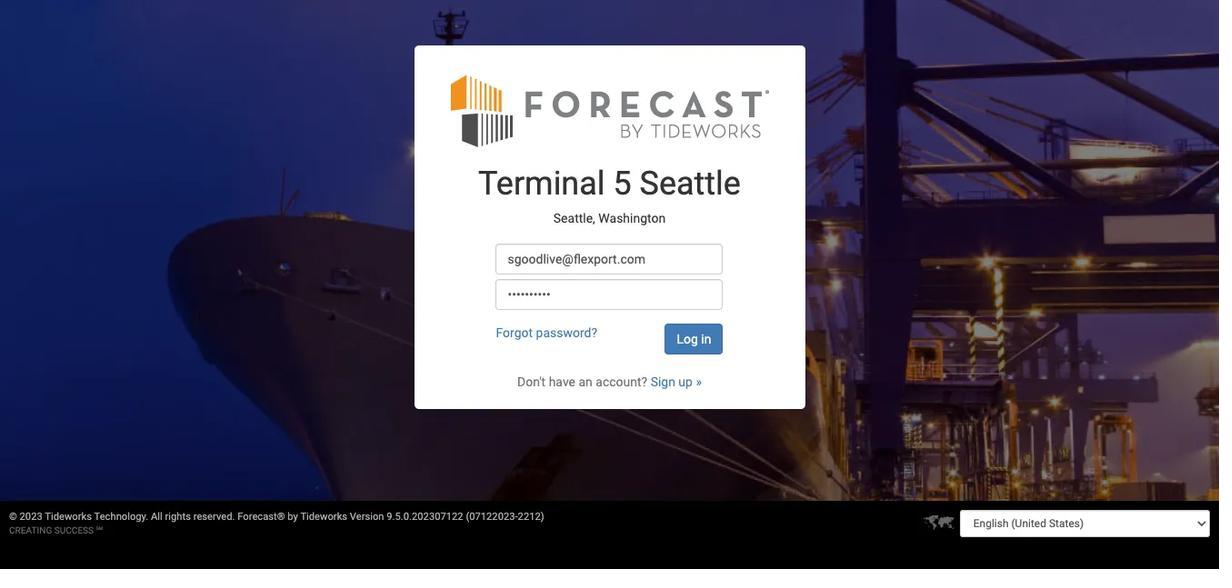 Task type: vqa. For each thing, say whether or not it's contained in the screenshot.
'© 2023 Tideworks Technology. All rights reserved.'
no



Task type: describe. For each thing, give the bounding box(es) containing it.
»
[[696, 375, 702, 389]]

up
[[679, 375, 693, 389]]

Password password field
[[496, 279, 723, 310]]

5
[[613, 165, 632, 203]]

forgot password? link
[[496, 326, 597, 340]]

success
[[54, 525, 94, 535]]

© 2023 tideworks technology. all rights reserved. forecast® by tideworks version 9.5.0.202307122 (07122023-2212) creating success ℠
[[9, 511, 544, 535]]

sign
[[651, 375, 675, 389]]

log
[[677, 332, 698, 347]]

version
[[350, 511, 384, 523]]

rights
[[165, 511, 191, 523]]

2023
[[20, 511, 42, 523]]

forecast® by tideworks image
[[450, 73, 769, 149]]

don't
[[517, 375, 546, 389]]

forecast®
[[238, 511, 285, 523]]

seattle,
[[553, 211, 595, 225]]

forgot password? log in
[[496, 326, 711, 347]]

an
[[579, 375, 593, 389]]

forgot
[[496, 326, 533, 340]]

2212)
[[518, 511, 544, 523]]

terminal
[[478, 165, 605, 203]]

2 tideworks from the left
[[300, 511, 347, 523]]



Task type: locate. For each thing, give the bounding box(es) containing it.
©
[[9, 511, 17, 523]]

technology.
[[94, 511, 148, 523]]

log in button
[[665, 324, 723, 355]]

have
[[549, 375, 575, 389]]

℠
[[96, 525, 103, 535]]

(07122023-
[[466, 511, 518, 523]]

tideworks right 'by'
[[300, 511, 347, 523]]

by
[[288, 511, 298, 523]]

1 horizontal spatial tideworks
[[300, 511, 347, 523]]

account?
[[596, 375, 647, 389]]

all
[[151, 511, 163, 523]]

in
[[701, 332, 711, 347]]

terminal 5 seattle seattle, washington
[[478, 165, 741, 225]]

washington
[[598, 211, 666, 225]]

Email or username text field
[[496, 244, 723, 275]]

password?
[[536, 326, 597, 340]]

don't have an account? sign up »
[[517, 375, 702, 389]]

tideworks up the success
[[45, 511, 92, 523]]

tideworks
[[45, 511, 92, 523], [300, 511, 347, 523]]

reserved.
[[193, 511, 235, 523]]

seattle
[[640, 165, 741, 203]]

1 tideworks from the left
[[45, 511, 92, 523]]

9.5.0.202307122
[[387, 511, 463, 523]]

creating
[[9, 525, 52, 535]]

sign up » link
[[651, 375, 702, 389]]

0 horizontal spatial tideworks
[[45, 511, 92, 523]]



